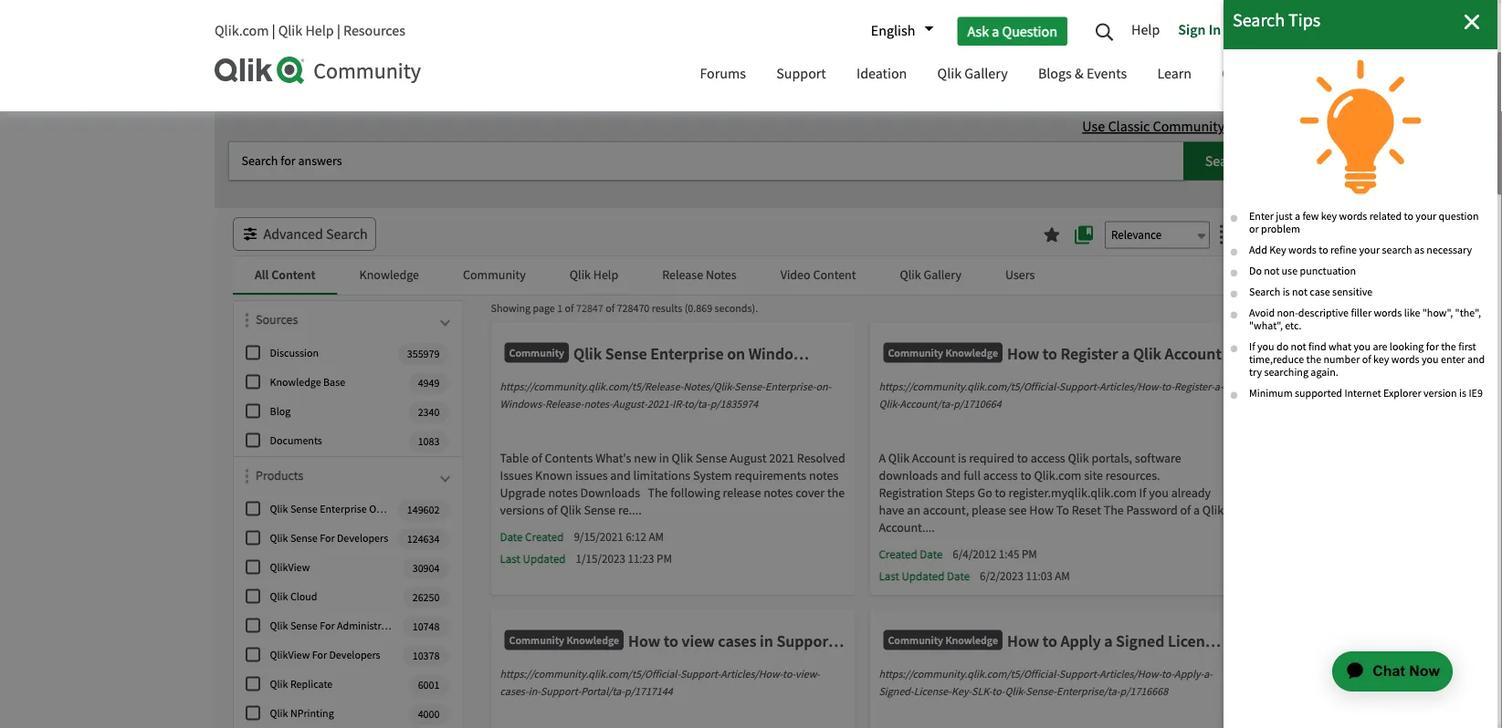 Task type: locate. For each thing, give the bounding box(es) containing it.
qlik cloud
[[270, 590, 317, 604]]

products button
[[256, 467, 453, 494]]

support- down "view"
[[680, 667, 721, 682]]

0 horizontal spatial a-
[[1204, 667, 1213, 682]]

help link
[[1131, 14, 1169, 48]]

support- for key-
[[1059, 667, 1100, 682]]

content for video content
[[813, 267, 856, 283]]

in-
[[528, 685, 540, 699]]

1 horizontal spatial gallery
[[964, 64, 1008, 83]]

if inside a qlik account is required to access qlik portals, software downloads and full access to qlik.com site resources. registration steps go to register.myqlik.qlik.com if you already have an account, please see how to reset the password of a qlik account....
[[1139, 485, 1146, 502]]

page
[[1421, 709, 1445, 725]]

0 vertical spatial qlikview
[[270, 561, 310, 575]]

and inside a qlik account is required to access qlik portals, software downloads and full access to qlik.com site resources. registration steps go to register.myqlik.qlik.com if you already have an account, please see how to reset the password of a qlik account....
[[940, 468, 961, 484]]

am right 11:03
[[1055, 569, 1070, 584]]

to- down how to register a qlik account link
[[1161, 380, 1174, 394]]

tips
[[1288, 8, 1321, 32]]

words left the like
[[1374, 306, 1402, 320]]

0 horizontal spatial content
[[271, 267, 316, 283]]

you up password
[[1149, 485, 1169, 502]]

application
[[1298, 630, 1475, 714]]

how for how to register a qlik account
[[1007, 343, 1039, 364]]

for left enter
[[1426, 340, 1439, 354]]

how for how to view cases in support portal
[[628, 631, 660, 651]]

0 horizontal spatial is
[[958, 451, 966, 467]]

0 vertical spatial if
[[1249, 340, 1255, 354]]

1 vertical spatial am
[[1055, 569, 1070, 584]]

2 content from the left
[[813, 267, 856, 283]]

updated down date created on the left bottom
[[523, 552, 566, 567]]

1 vertical spatial your
[[1359, 243, 1380, 257]]

content for all content
[[271, 267, 316, 283]]

to- inside https://community.qlik.com/t5/official-support-articles/how-to-view- cases-in-support-portal/ta-p/1717144
[[783, 667, 795, 682]]

sense for qlik sense for developers
[[290, 532, 318, 546]]

(0.869
[[685, 302, 712, 316]]

https://community.qlik.com/t5/official- up key-
[[879, 667, 1059, 682]]

of down already in the right bottom of the page
[[1180, 503, 1191, 519]]

of inside enter just a few key words related to your question or problem add key words to refine your search as necessary do not use punctuation search is not case sensitive avoid non-descriptive filler words like "how", "the", "what", etc. if you do not find what you are looking for the first time,reduce the number of key words you enter and try searching again. minimum supported internet explorer version is ie9
[[1362, 352, 1371, 367]]

size image down enter
[[1250, 225, 1269, 244]]

downloads
[[879, 468, 938, 484]]

qlik- up "a"
[[879, 397, 900, 411]]

notes down resolved
[[809, 468, 839, 484]]

limitations
[[633, 468, 690, 484]]

created up last updated
[[525, 530, 564, 545]]

1 vertical spatial register
[[1061, 343, 1118, 364]]

support- inside 'https://community.qlik.com/t5/official-support-articles/how-to-apply-a- signed-license-key-slk-to-qlik-sense-enterprise/ta-p/1716668'
[[1059, 667, 1100, 682]]

your right refine
[[1359, 243, 1380, 257]]

0 vertical spatial gallery
[[964, 64, 1008, 83]]

question
[[1439, 209, 1479, 223]]

articles/how- up p/1716668
[[1100, 667, 1161, 682]]

updated for account,
[[902, 569, 945, 584]]

enter just a few key words related to your question or problem add key words to refine your search as necessary do not use punctuation search is not case sensitive avoid non-descriptive filler words like "how", "the", "what", etc. if you do not find what you are looking for the first time,reduce the number of key words you enter and try searching again. minimum supported internet explorer version is ie9
[[1249, 209, 1485, 400]]

notes
[[706, 267, 737, 283]]

to- down how to view cases in support portal link
[[783, 667, 795, 682]]

0 horizontal spatial |
[[272, 21, 275, 40]]

size image
[[1220, 225, 1239, 244], [1250, 225, 1269, 244]]

account/ta-
[[900, 397, 953, 411]]

support- for portal/ta-
[[680, 667, 721, 682]]

1 horizontal spatial created
[[879, 547, 917, 562]]

to-
[[1161, 380, 1174, 394], [783, 667, 795, 682], [1161, 667, 1174, 682], [992, 685, 1005, 699]]

enter
[[1249, 209, 1274, 223]]

2 vertical spatial is
[[958, 451, 966, 467]]

to- inside https://community.qlik.com/t5/official-support-articles/how-to-register-a- qlik-account/ta-p/1710664
[[1161, 380, 1174, 394]]

0 vertical spatial key
[[1321, 209, 1337, 223]]

support right forums
[[776, 64, 826, 83]]

0 horizontal spatial am
[[649, 530, 664, 545]]

knowledge inside community knowledge how to view cases in support portal
[[567, 633, 619, 647]]

search
[[1233, 8, 1285, 32], [331, 28, 373, 47], [1227, 117, 1269, 136], [1205, 152, 1247, 170], [326, 225, 368, 243], [1249, 285, 1280, 299]]

qlik gallery inside qlik gallery 'link'
[[937, 64, 1008, 83]]

"how",
[[1422, 306, 1453, 320]]

knowledge up slk-
[[945, 633, 998, 647]]

qlik-
[[879, 397, 900, 411], [1005, 685, 1026, 699]]

qlik help link
[[278, 21, 334, 40]]

gallery left 'users'
[[924, 267, 962, 283]]

1 horizontal spatial last
[[879, 569, 899, 584]]

blog
[[270, 405, 291, 419]]

1 horizontal spatial key
[[1373, 352, 1389, 367]]

last down created date
[[879, 569, 899, 584]]

issues
[[500, 468, 533, 484]]

0 horizontal spatial last
[[500, 552, 520, 567]]

last down date created on the left bottom
[[500, 552, 520, 567]]

1 horizontal spatial sense-
[[1026, 685, 1057, 699]]

https://community.qlik.com/t5/official-support-articles/how-to-apply-a- signed-license-key-slk-to-qlik-sense-enterprise/ta-p/1716668
[[879, 667, 1213, 699]]

2 horizontal spatial date
[[947, 569, 970, 584]]

0 horizontal spatial account
[[912, 451, 955, 467]]

is up non-
[[1283, 285, 1290, 299]]

register-
[[1174, 380, 1214, 394]]

to- up p/1716668
[[1161, 667, 1174, 682]]

punctuation
[[1300, 264, 1356, 278]]

2 vertical spatial date
[[947, 569, 970, 584]]

qlik gallery
[[937, 64, 1008, 83], [900, 267, 962, 283]]

again.
[[1311, 365, 1338, 379]]

p/1835974
[[710, 397, 758, 411]]

https://community.qlik.com/t5/official- up p/1710664 at the right of the page
[[879, 380, 1059, 394]]

0 vertical spatial how
[[1007, 343, 1039, 364]]

0 horizontal spatial in
[[659, 451, 669, 467]]

new
[[634, 451, 656, 467]]

support- up enterprise/ta- at right bottom
[[1059, 667, 1100, 682]]

descriptive
[[1298, 306, 1349, 320]]

account
[[1165, 343, 1222, 364], [912, 451, 955, 467]]

knowledge down discussion
[[270, 375, 321, 390]]

sense down cloud
[[290, 619, 318, 633]]

articles/how- inside https://community.qlik.com/t5/official-support-articles/how-to-register-a- qlik-account/ta-p/1710664
[[1100, 380, 1161, 394]]

list
[[215, 14, 1233, 62]]

0 horizontal spatial qlik.com
[[215, 21, 269, 40]]

0 vertical spatial access
[[1031, 451, 1065, 467]]

to- for register-
[[1161, 380, 1174, 394]]

2 | from the left
[[337, 21, 340, 40]]

qlik help button
[[548, 257, 640, 293]]

1 content from the left
[[271, 267, 316, 283]]

upgrade
[[500, 485, 546, 502]]

qlikview up 'qlik cloud'
[[270, 561, 310, 575]]

created
[[525, 530, 564, 545], [879, 547, 917, 562]]

how left to
[[1029, 503, 1054, 519]]

sort filter image
[[245, 469, 249, 484]]

and inside enter just a few key words related to your question or problem add key words to refine your search as necessary do not use punctuation search is not case sensitive avoid non-descriptive filler words like "how", "the", "what", etc. if you do not find what you are looking for the first time,reduce the number of key words you enter and try searching again. minimum supported internet explorer version is ie9
[[1467, 352, 1485, 367]]

account....
[[879, 520, 935, 536]]

a- for apply-
[[1204, 667, 1213, 682]]

pm right '11:23' at the left bottom
[[657, 552, 672, 567]]

qlikview
[[270, 561, 310, 575], [270, 648, 310, 663]]

to
[[1056, 503, 1069, 519]]

1 | from the left
[[272, 21, 275, 40]]

1 vertical spatial sense-
[[1026, 685, 1057, 699]]

support- down community knowledge how to register a qlik account
[[1059, 380, 1100, 394]]

contents
[[545, 451, 593, 467]]

notes down requirements
[[763, 485, 793, 502]]

qlik- inside https://community.qlik.com/t5/official-support-articles/how-to-register-a- qlik-account/ta-p/1710664
[[879, 397, 900, 411]]

and down what's
[[610, 468, 631, 484]]

articles/how- inside https://community.qlik.com/t5/official-support-articles/how-to-view- cases-in-support-portal/ta-p/1717144
[[721, 667, 783, 682]]

for inside enter just a few key words related to your question or problem add key words to refine your search as necessary do not use punctuation search is not case sensitive avoid non-descriptive filler words like "how", "the", "what", etc. if you do not find what you are looking for the first time,reduce the number of key words you enter and try searching again. minimum supported internet explorer version is ie9
[[1426, 340, 1439, 354]]

1 horizontal spatial |
[[337, 21, 340, 40]]

help left resources link
[[305, 21, 334, 40]]

1 horizontal spatial qlik.com
[[1034, 468, 1081, 484]]

account up register-
[[1165, 343, 1222, 364]]

| right qlik help link
[[337, 21, 340, 40]]

0 vertical spatial is
[[1283, 285, 1290, 299]]

0 horizontal spatial pm
[[657, 552, 672, 567]]

sense inside qlik sense for administrators 10748
[[290, 619, 318, 633]]

a- inside https://community.qlik.com/t5/official-support-articles/how-to-register-a- qlik-account/ta-p/1710664
[[1214, 380, 1223, 394]]

search tips
[[1233, 8, 1321, 32]]

support- inside https://community.qlik.com/t5/official-support-articles/how-to-register-a- qlik-account/ta-p/1710664
[[1059, 380, 1100, 394]]

in up limitations
[[659, 451, 669, 467]]

1 vertical spatial the
[[1104, 503, 1124, 519]]

software
[[1135, 451, 1181, 467]]

0 horizontal spatial key
[[1321, 209, 1337, 223]]

see
[[1009, 503, 1027, 519]]

am for 6/2/2023 11:03 am
[[1055, 569, 1070, 584]]

versions
[[500, 503, 544, 519]]

menu bar
[[686, 48, 1297, 102]]

qlikview for qlikview for developers
[[270, 648, 310, 663]]

0 vertical spatial the
[[648, 485, 668, 502]]

sense- up p/1835974
[[734, 380, 765, 394]]

1 vertical spatial if
[[1139, 485, 1146, 502]]

articles/how- down how to view cases in support portal link
[[721, 667, 783, 682]]

a down already in the right bottom of the page
[[1193, 503, 1200, 519]]

knowledge up p/1710664 at the right of the page
[[945, 345, 998, 360]]

in inside table of contents       what's new in qlik sense august 2021    resolved issues    known issues and limitations    system requirements notes upgrade notes    downloads          the following release notes cover the versions of qlik sense re....
[[659, 451, 669, 467]]

the up community link
[[375, 28, 396, 47]]

administrators
[[337, 619, 404, 633]]

qlik gallery down "ask"
[[937, 64, 1008, 83]]

1 vertical spatial last
[[879, 569, 899, 584]]

account up downloads
[[912, 451, 955, 467]]

0 vertical spatial qlik.com
[[215, 21, 269, 40]]

is left the "ie9"
[[1459, 386, 1466, 400]]

content right the all
[[271, 267, 316, 283]]

register up https://community.qlik.com/t5/official-support-articles/how-to-register-a- qlik-account/ta-p/1710664
[[1061, 343, 1118, 364]]

downloads
[[580, 485, 640, 502]]

1 horizontal spatial your
[[1416, 209, 1436, 223]]

1 vertical spatial qlikview
[[270, 648, 310, 663]]

cloud
[[290, 590, 317, 604]]

to left "view"
[[664, 631, 678, 651]]

1 horizontal spatial a-
[[1214, 380, 1223, 394]]

gallery down "ask"
[[964, 64, 1008, 83]]

1 horizontal spatial and
[[940, 468, 961, 484]]

list containing qlik community
[[215, 14, 1233, 62]]

support button
[[763, 48, 840, 102]]

words left related
[[1339, 209, 1367, 223]]

pm for 6/4/2012 1:45 pm
[[1022, 547, 1037, 562]]

1 horizontal spatial updated
[[902, 569, 945, 584]]

developers
[[337, 532, 388, 546], [329, 648, 380, 663]]

1 size image from the left
[[1220, 225, 1239, 244]]

supported
[[1295, 386, 1342, 400]]

1 qlikview from the top
[[270, 561, 310, 575]]

for up replicate
[[312, 648, 327, 663]]

knowledge up portal/ta-
[[567, 633, 619, 647]]

1 horizontal spatial the
[[1104, 503, 1124, 519]]

1 vertical spatial created
[[879, 547, 917, 562]]

a left few
[[1295, 209, 1300, 223]]

knowledge inside community knowledge how to register a qlik account
[[945, 345, 998, 360]]

english button
[[862, 16, 934, 47]]

and up steps
[[940, 468, 961, 484]]

sense up system
[[695, 451, 727, 467]]

key-
[[951, 685, 972, 699]]

1 vertical spatial a-
[[1204, 667, 1213, 682]]

1 vertical spatial qlik-
[[1005, 685, 1026, 699]]

6/2/2023
[[980, 569, 1024, 584]]

2 horizontal spatial help
[[1131, 20, 1160, 39]]

last updated date
[[879, 569, 970, 584]]

ideation
[[856, 64, 907, 83]]

notes down known
[[548, 485, 578, 502]]

to left refine
[[1319, 243, 1328, 257]]

key left looking
[[1373, 352, 1389, 367]]

https://community.qlik.com/t5/official- up portal/ta-
[[500, 667, 680, 682]]

community inside 'button'
[[463, 267, 526, 283]]

1 vertical spatial updated
[[902, 569, 945, 584]]

developers down qlik sense for administrators 10748
[[329, 648, 380, 663]]

page top button
[[1416, 700, 1488, 729]]

a inside a qlik account is required to access qlik portals, software downloads and full access to qlik.com site resources. registration steps go to register.myqlik.qlik.com if you already have an account, please see how to reset the password of a qlik account....
[[1193, 503, 1200, 519]]

1 vertical spatial support
[[776, 631, 834, 651]]

a right "ask"
[[992, 22, 999, 40]]

1
[[557, 302, 563, 316]]

1 horizontal spatial if
[[1249, 340, 1255, 354]]

2 horizontal spatial is
[[1459, 386, 1466, 400]]

0 vertical spatial your
[[1416, 209, 1436, 223]]

last
[[500, 552, 520, 567], [879, 569, 899, 584]]

access up register.myqlik.qlik.com
[[1031, 451, 1065, 467]]

developers down the on on the left bottom of the page
[[337, 532, 388, 546]]

the inside a qlik account is required to access qlik portals, software downloads and full access to qlik.com site resources. registration steps go to register.myqlik.qlik.com if you already have an account, please see how to reset the password of a qlik account....
[[1104, 503, 1124, 519]]

https://community.qlik.com/t5/official-support-articles/how-to-register-a- qlik-account/ta-p/1710664
[[879, 380, 1223, 411]]

to- right key-
[[992, 685, 1005, 699]]

2 qlikview from the top
[[270, 648, 310, 663]]

pm right 1:45
[[1022, 547, 1037, 562]]

register
[[1232, 20, 1283, 38], [1061, 343, 1118, 364]]

1 horizontal spatial register
[[1232, 20, 1283, 38]]

of
[[565, 302, 574, 316], [606, 302, 615, 316], [1362, 352, 1371, 367], [531, 451, 542, 467], [547, 503, 558, 519], [1180, 503, 1191, 519]]

0 vertical spatial am
[[649, 530, 664, 545]]

the left number
[[1306, 352, 1321, 367]]

and
[[1467, 352, 1485, 367], [610, 468, 631, 484], [940, 468, 961, 484]]

support-
[[1059, 380, 1100, 394], [680, 667, 721, 682], [1059, 667, 1100, 682], [540, 685, 581, 699]]

date down 6/4/2012
[[947, 569, 970, 584]]

1 horizontal spatial size image
[[1250, 225, 1269, 244]]

2 horizontal spatial notes
[[809, 468, 839, 484]]

help up 72847
[[593, 267, 618, 283]]

1 horizontal spatial pm
[[1022, 547, 1037, 562]]

0 vertical spatial created
[[525, 530, 564, 545]]

1 horizontal spatial is
[[1283, 285, 1290, 299]]

sense up qlik sense for developers
[[290, 502, 318, 517]]

please
[[972, 503, 1006, 519]]

cases
[[718, 631, 756, 651]]

0 horizontal spatial date
[[500, 530, 523, 545]]

0 horizontal spatial if
[[1139, 485, 1146, 502]]

1 horizontal spatial qlik-
[[1005, 685, 1026, 699]]

sense down 'qlik sense enterprise on windows'
[[290, 532, 318, 546]]

https://community.qlik.com/t5/official- inside https://community.qlik.com/t5/official-support-articles/how-to-view- cases-in-support-portal/ta-p/1717144
[[500, 667, 680, 682]]

created down account....
[[879, 547, 917, 562]]

2021
[[769, 451, 794, 467]]

0 vertical spatial qlik gallery
[[937, 64, 1008, 83]]

0 horizontal spatial and
[[610, 468, 631, 484]]

p/1717144
[[625, 685, 673, 699]]

0 vertical spatial date
[[500, 530, 523, 545]]

am
[[649, 530, 664, 545], [1055, 569, 1070, 584]]

in right "cases" at the bottom
[[760, 631, 773, 651]]

results
[[652, 302, 682, 316]]

go
[[977, 485, 992, 502]]

apply-
[[1174, 667, 1204, 682]]

0 vertical spatial qlik-
[[879, 397, 900, 411]]

qlik- right slk-
[[1005, 685, 1026, 699]]

register right /
[[1232, 20, 1283, 38]]

qlik help
[[570, 267, 618, 283]]

am right 6:12
[[649, 530, 664, 545]]

1 vertical spatial developers
[[329, 648, 380, 663]]

1 horizontal spatial content
[[813, 267, 856, 283]]

the down limitations
[[648, 485, 668, 502]]

0 horizontal spatial updated
[[523, 552, 566, 567]]

1 horizontal spatial help
[[593, 267, 618, 283]]

qlik
[[278, 21, 302, 40], [215, 28, 239, 47], [937, 64, 962, 83], [570, 267, 591, 283], [900, 267, 921, 283], [1133, 343, 1161, 364], [672, 451, 693, 467], [888, 451, 909, 467], [1068, 451, 1089, 467], [270, 502, 288, 517], [560, 503, 581, 519], [1202, 503, 1224, 519], [270, 532, 288, 546], [270, 590, 288, 604], [270, 619, 288, 633], [270, 678, 288, 692], [270, 707, 288, 721]]

showing
[[491, 302, 531, 316]]

date up last updated date
[[920, 547, 943, 562]]

last for table of contents       what's new in qlik sense august 2021    resolved issues    known issues and limitations    system requirements notes upgrade notes    downloads          the following release notes cover the versions of qlik sense re....
[[500, 552, 520, 567]]

https://community.qlik.com/t5/official-
[[879, 380, 1059, 394], [500, 667, 680, 682], [879, 667, 1059, 682]]

| right qlik.com link
[[272, 21, 275, 40]]

pm for 1/15/2023 11:23 pm
[[657, 552, 672, 567]]

your left question
[[1416, 209, 1436, 223]]

of left the are
[[1362, 352, 1371, 367]]

https://community.qlik.com/t5/official- inside https://community.qlik.com/t5/official-support-articles/how-to-register-a- qlik-account/ta-p/1710664
[[879, 380, 1059, 394]]

menu bar containing forums
[[686, 48, 1297, 102]]

table
[[500, 451, 529, 467]]

updated down created date
[[902, 569, 945, 584]]

release notes
[[662, 267, 737, 283]]

1 vertical spatial qlik.com
[[1034, 468, 1081, 484]]

0 vertical spatial a-
[[1214, 380, 1223, 394]]

for down enterprise at bottom
[[320, 532, 335, 546]]

1 vertical spatial is
[[1459, 386, 1466, 400]]

0 vertical spatial updated
[[523, 552, 566, 567]]

qlikview up 'qlik replicate'
[[270, 648, 310, 663]]

if up password
[[1139, 485, 1146, 502]]

sense down downloads at bottom
[[584, 503, 616, 519]]

2 vertical spatial how
[[628, 631, 660, 651]]

0 vertical spatial account
[[1165, 343, 1222, 364]]

1 vertical spatial access
[[983, 468, 1018, 484]]

the right cover
[[827, 485, 845, 502]]

reset
[[1072, 503, 1101, 519]]

sense for qlik sense enterprise on windows
[[290, 502, 318, 517]]

key right few
[[1321, 209, 1337, 223]]

2 size image from the left
[[1250, 225, 1269, 244]]

0 horizontal spatial size image
[[1220, 225, 1239, 244]]

cases-
[[500, 685, 528, 699]]

1 vertical spatial how
[[1029, 503, 1054, 519]]

1 vertical spatial gallery
[[924, 267, 962, 283]]

the inside table of contents       what's new in qlik sense august 2021    resolved issues    known issues and limitations    system requirements notes upgrade notes    downloads          the following release notes cover the versions of qlik sense re....
[[827, 485, 845, 502]]

you
[[1257, 340, 1274, 354], [1354, 340, 1371, 354], [1422, 352, 1439, 367], [1149, 485, 1169, 502]]

0 horizontal spatial the
[[648, 485, 668, 502]]

1 support from the top
[[776, 64, 826, 83]]

you left the are
[[1354, 340, 1371, 354]]

you left do
[[1257, 340, 1274, 354]]

of right table
[[531, 451, 542, 467]]

0 vertical spatial sense-
[[734, 380, 765, 394]]

community inside community knowledge how to view cases in support portal
[[509, 633, 564, 647]]

1 horizontal spatial am
[[1055, 569, 1070, 584]]

content right video on the top right of the page
[[813, 267, 856, 283]]

1 vertical spatial account
[[912, 451, 955, 467]]

the
[[648, 485, 668, 502], [1104, 503, 1124, 519]]

add
[[1249, 243, 1267, 257]]

few
[[1302, 209, 1319, 223]]

a- inside 'https://community.qlik.com/t5/official-support-articles/how-to-apply-a- signed-license-key-slk-to-qlik-sense-enterprise/ta-p/1716668'
[[1204, 667, 1213, 682]]

video
[[780, 267, 810, 283]]

am for 9/15/2021 6:12 am
[[649, 530, 664, 545]]

how up https://community.qlik.com/t5/official-support-articles/how-to-register-a- qlik-account/ta-p/1710664
[[1007, 343, 1039, 364]]

1 horizontal spatial access
[[1031, 451, 1065, 467]]

is inside a qlik account is required to access qlik portals, software downloads and full access to qlik.com site resources. registration steps go to register.myqlik.qlik.com if you already have an account, please see how to reset the password of a qlik account....
[[958, 451, 966, 467]]



Task type: vqa. For each thing, say whether or not it's contained in the screenshot.
necessary
yes



Task type: describe. For each thing, give the bounding box(es) containing it.
ir-
[[672, 397, 684, 411]]

like
[[1404, 306, 1420, 320]]

to right go
[[995, 485, 1006, 502]]

articles/how- for a
[[1100, 380, 1161, 394]]

how to view cases in support portal link
[[628, 631, 880, 661]]

of inside a qlik account is required to access qlik portals, software downloads and full access to qlik.com site resources. registration steps go to register.myqlik.qlik.com if you already have an account, please see how to reset the password of a qlik account....
[[1180, 503, 1191, 519]]

how inside a qlik account is required to access qlik portals, software downloads and full access to qlik.com site resources. registration steps go to register.myqlik.qlik.com if you already have an account, please see how to reset the password of a qlik account....
[[1029, 503, 1054, 519]]

gallery inside 'link'
[[964, 64, 1008, 83]]

learn
[[1157, 64, 1192, 83]]

1 horizontal spatial account
[[1165, 343, 1222, 364]]

registration
[[879, 485, 943, 502]]

qlik.com inside a qlik account is required to access qlik portals, software downloads and full access to qlik.com site resources. registration steps go to register.myqlik.qlik.com if you already have an account, please see how to reset the password of a qlik account....
[[1034, 468, 1081, 484]]

2 support from the top
[[776, 631, 834, 651]]

advanced
[[263, 225, 323, 243]]

release-
[[545, 397, 584, 411]]

knowledge inside knowledge button
[[359, 267, 419, 283]]

events
[[1087, 64, 1127, 83]]

728470
[[617, 302, 650, 316]]

internet
[[1344, 386, 1381, 400]]

on
[[369, 502, 382, 517]]

0 horizontal spatial created
[[525, 530, 564, 545]]

words right the are
[[1391, 352, 1420, 367]]

of right versions
[[547, 503, 558, 519]]

knowledge button
[[337, 257, 441, 293]]

refine
[[1330, 243, 1357, 257]]

help inside button
[[593, 267, 618, 283]]

what's
[[595, 451, 631, 467]]

sense- inside https://community.qlik.com/t5/release-notes/qlik-sense-enterprise-on- windows-release-notes-august-2021-ir-to/ta-p/1835974
[[734, 380, 765, 394]]

you inside a qlik account is required to access qlik portals, software downloads and full access to qlik.com site resources. registration steps go to register.myqlik.qlik.com if you already have an account, please see how to reset the password of a qlik account....
[[1149, 485, 1169, 502]]

community knowledge
[[888, 633, 998, 647]]

qlikview for qlikview
[[270, 561, 310, 575]]

the left first
[[1441, 340, 1456, 354]]

0 horizontal spatial your
[[1359, 243, 1380, 257]]

key
[[1269, 243, 1286, 257]]

necessary
[[1427, 243, 1472, 257]]

question
[[1002, 22, 1057, 40]]

documents
[[270, 434, 322, 448]]

1 vertical spatial not
[[1292, 285, 1307, 299]]

to- for view-
[[783, 667, 795, 682]]

a inside enter just a few key words related to your question or problem add key words to refine your search as necessary do not use punctuation search is not case sensitive avoid non-descriptive filler words like "how", "the", "what", etc. if you do not find what you are looking for the first time,reduce the number of key words you enter and try searching again. minimum supported internet explorer version is ie9
[[1295, 209, 1300, 223]]

knowledge for community knowledge how to view cases in support portal
[[567, 633, 619, 647]]

articles/how- for cases
[[721, 667, 783, 682]]

1/15/2023 11:23 pm
[[576, 552, 672, 567]]

of right 72847
[[606, 302, 615, 316]]

nprinting
[[290, 707, 334, 721]]

support inside popup button
[[776, 64, 826, 83]]

to up https://community.qlik.com/t5/official-support-articles/how-to-register-a- qlik-account/ta-p/1710664
[[1043, 343, 1057, 364]]

issues
[[575, 468, 608, 484]]

qlik inside 'link'
[[937, 64, 962, 83]]

already
[[1171, 485, 1211, 502]]

english
[[871, 21, 915, 40]]

updated for versions
[[523, 552, 566, 567]]

blogs
[[1038, 64, 1072, 83]]

a inside ask a question 'link'
[[992, 22, 999, 40]]

1 horizontal spatial notes
[[763, 485, 793, 502]]

you left enter
[[1422, 352, 1439, 367]]

to up see
[[1020, 468, 1031, 484]]

11:03
[[1026, 569, 1052, 584]]

0 vertical spatial not
[[1264, 264, 1279, 278]]

all content
[[255, 267, 316, 283]]

qlik image
[[215, 57, 306, 84]]

and inside table of contents       what's new in qlik sense august 2021    resolved issues    known issues and limitations    system requirements notes upgrade notes    downloads          the following release notes cover the versions of qlik sense re....
[[610, 468, 631, 484]]

0 horizontal spatial help
[[305, 21, 334, 40]]

a- for register-
[[1214, 380, 1223, 394]]

classic
[[1108, 117, 1150, 136]]

0 horizontal spatial gallery
[[924, 267, 962, 283]]

1083
[[418, 435, 440, 449]]

https://community.qlik.com/t5/official- for how to register a qlik account
[[879, 380, 1059, 394]]

are
[[1373, 340, 1387, 354]]

0 horizontal spatial access
[[983, 468, 1018, 484]]

https://community.qlik.com/t5/release-
[[500, 380, 683, 394]]

of right 1
[[565, 302, 574, 316]]

ideation button
[[843, 48, 921, 102]]

account,
[[923, 503, 969, 519]]

https://community.qlik.com/t5/official- inside 'https://community.qlik.com/t5/official-support-articles/how-to-apply-a- signed-license-key-slk-to-qlik-sense-enterprise/ta-p/1716668'
[[879, 667, 1059, 682]]

72847
[[576, 302, 603, 316]]

notes/qlik-
[[683, 380, 734, 394]]

qlikview for developers
[[270, 648, 380, 663]]

qlik sense for administrators 10748
[[270, 619, 440, 634]]

steps
[[945, 485, 975, 502]]

number
[[1324, 352, 1360, 367]]

2 vertical spatial not
[[1291, 340, 1306, 354]]

blogs & events button
[[1024, 48, 1141, 102]]

advanced search button
[[233, 217, 376, 251]]

words up use at the right of page
[[1288, 243, 1317, 257]]

base
[[323, 375, 345, 390]]

how to register a qlik account link
[[1007, 343, 1222, 373]]

a up https://community.qlik.com/t5/official-support-articles/how-to-register-a- qlik-account/ta-p/1710664
[[1121, 343, 1130, 364]]

1 vertical spatial date
[[920, 547, 943, 562]]

if inside enter just a few key words related to your question or problem add key words to refine your search as necessary do not use punctuation search is not case sensitive avoid non-descriptive filler words like "how", "the", "what", etc. if you do not find what you are looking for the first time,reduce the number of key words you enter and try searching again. minimum supported internet explorer version is ie9
[[1249, 340, 1255, 354]]

last updated
[[500, 552, 566, 567]]

table of contents       what's new in qlik sense august 2021    resolved issues    known issues and limitations    system requirements notes upgrade notes    downloads          the following release notes cover the versions of qlik sense re....
[[500, 451, 845, 519]]

for inside qlik sense for administrators 10748
[[320, 619, 335, 633]]

qlik inside button
[[570, 267, 591, 283]]

to/ta-
[[684, 397, 710, 411]]

support- for p/1710664
[[1059, 380, 1100, 394]]

to right related
[[1404, 209, 1413, 223]]

knowledge for community knowledge
[[945, 633, 998, 647]]

support- right cases-
[[540, 685, 581, 699]]

&
[[1075, 64, 1084, 83]]

1 horizontal spatial in
[[760, 631, 773, 651]]

search inside enter just a few key words related to your question or problem add key words to refine your search as necessary do not use punctuation search is not case sensitive avoid non-descriptive filler words like "how", "the", "what", etc. if you do not find what you are looking for the first time,reduce the number of key words you enter and try searching again. minimum supported internet explorer version is ie9
[[1249, 285, 1280, 299]]

0 horizontal spatial register
[[1061, 343, 1118, 364]]

view
[[682, 631, 715, 651]]

ask a question link
[[957, 17, 1067, 45]]

last for a qlik account is required to access qlik portals, software downloads and full access to qlik.com site resources. registration steps go to register.myqlik.qlik.com if you already have an account, please see how to reset the password of a qlik account....
[[879, 569, 899, 584]]

forums
[[700, 64, 746, 83]]

resources.
[[1106, 468, 1160, 484]]

following
[[670, 485, 720, 502]]

time,reduce
[[1249, 352, 1304, 367]]

qlik inside qlik sense for administrators 10748
[[270, 619, 288, 633]]

windows
[[385, 502, 426, 517]]

1 vertical spatial qlik gallery
[[900, 267, 962, 283]]

the inside table of contents       what's new in qlik sense august 2021    resolved issues    known issues and limitations    system requirements notes upgrade notes    downloads          the following release notes cover the versions of qlik sense re....
[[648, 485, 668, 502]]

release
[[662, 267, 703, 283]]

to right 'required'
[[1017, 451, 1028, 467]]

account inside a qlik account is required to access qlik portals, software downloads and full access to qlik.com site resources. registration steps go to register.myqlik.qlik.com if you already have an account, please see how to reset the password of a qlik account....
[[912, 451, 955, 467]]

august-
[[613, 397, 647, 411]]

page top
[[1421, 709, 1466, 725]]

video content
[[780, 267, 856, 283]]

on-
[[816, 380, 831, 394]]

to- for apply-
[[1161, 667, 1174, 682]]

date created
[[500, 530, 564, 545]]

find
[[1308, 340, 1326, 354]]

qlik- inside 'https://community.qlik.com/t5/official-support-articles/how-to-apply-a- signed-license-key-slk-to-qlik-sense-enterprise/ta-p/1716668'
[[1005, 685, 1026, 699]]

sense for qlik sense for administrators 10748
[[290, 619, 318, 633]]

explorer
[[1383, 386, 1421, 400]]

august
[[730, 451, 766, 467]]

4949
[[418, 376, 440, 390]]

sense- inside 'https://community.qlik.com/t5/official-support-articles/how-to-apply-a- signed-license-key-slk-to-qlik-sense-enterprise/ta-p/1716668'
[[1026, 685, 1057, 699]]

in
[[1209, 20, 1221, 38]]

an
[[907, 503, 920, 519]]

6/2/2023 11:03 am
[[980, 569, 1070, 584]]

articles/how- inside 'https://community.qlik.com/t5/official-support-articles/how-to-apply-a- signed-license-key-slk-to-qlik-sense-enterprise/ta-p/1716668'
[[1100, 667, 1161, 682]]

sort filter image
[[245, 313, 249, 328]]

sources button
[[256, 310, 453, 338]]

0 vertical spatial register
[[1232, 20, 1283, 38]]

greenway
[[1222, 64, 1283, 83]]

0 vertical spatial developers
[[337, 532, 388, 546]]

knowledge for community knowledge how to register a qlik account
[[945, 345, 998, 360]]

https://community.qlik.com/t5/official- for how to view cases in support portal
[[500, 667, 680, 682]]

site
[[1084, 468, 1103, 484]]

1 vertical spatial key
[[1373, 352, 1389, 367]]

community inside community knowledge how to register a qlik account
[[888, 345, 943, 360]]

0 horizontal spatial notes
[[548, 485, 578, 502]]

discussion
[[270, 346, 319, 360]]

searching
[[1264, 365, 1308, 379]]

a qlik account is required to access qlik portals, software downloads and full access to qlik.com site resources. registration steps go to register.myqlik.qlik.com if you already have an account, please see how to reset the password of a qlik account....
[[879, 451, 1224, 536]]

search inside button
[[326, 225, 368, 243]]

video content button
[[758, 257, 878, 293]]

11:23
[[628, 552, 654, 567]]

124634
[[407, 532, 440, 546]]

6:12
[[626, 530, 646, 545]]

users
[[1005, 267, 1035, 283]]

all
[[255, 267, 269, 283]]

6/4/2012
[[953, 547, 996, 562]]



